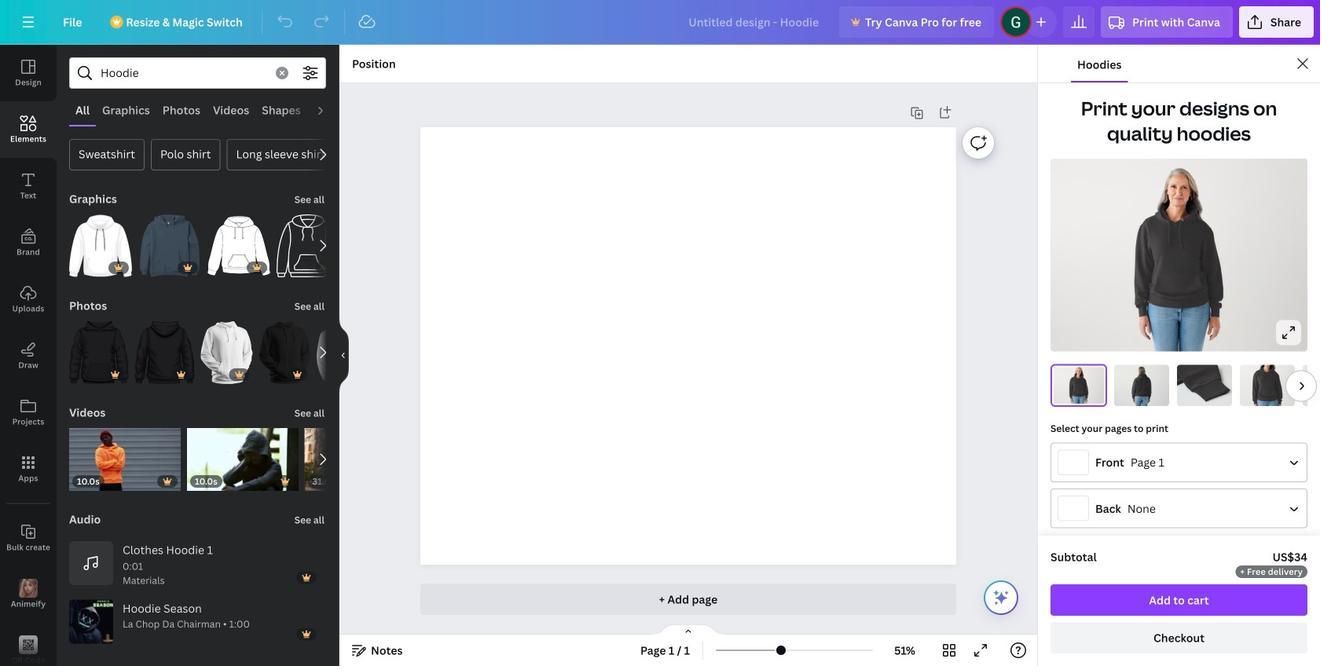 Task type: describe. For each thing, give the bounding box(es) containing it.
show preview 3 of the design image
[[1178, 365, 1233, 406]]

side panel tab list
[[0, 45, 57, 667]]

hide image
[[339, 318, 349, 393]]

black hoodie cutout image
[[259, 322, 311, 384]]

Zoom button
[[880, 638, 931, 664]]

blue hoodie illustration image
[[138, 215, 201, 278]]

show pages image
[[651, 624, 726, 637]]

Design title text field
[[676, 6, 833, 38]]

hoody flat mockup image
[[208, 215, 270, 278]]

2 white hoodie cutout image from the left
[[317, 322, 367, 384]]



Task type: vqa. For each thing, say whether or not it's contained in the screenshot.
'Hoody Flat Mockup' Image
yes



Task type: locate. For each thing, give the bounding box(es) containing it.
show preview 2 of the design image
[[1115, 365, 1170, 406]]

white hoodie cutout image
[[201, 322, 253, 384], [317, 322, 367, 384]]

show preview 5 of the design image
[[1303, 365, 1321, 406]]

white hoodie cutout image right black hoodie cutout 'image'
[[317, 322, 367, 384]]

60 seconds element
[[123, 618, 250, 644]]

show preview 1 of the design image
[[1052, 365, 1107, 406]]

materials, 1 seconds element
[[123, 559, 167, 588]]

front of basic white hoodie isolated image
[[69, 215, 132, 278]]

Search elements search field
[[101, 58, 267, 88]]

black hoody cutout image
[[69, 322, 129, 384]]

show preview 4 of the design image
[[1241, 365, 1296, 406]]

1 white hoodie cutout image from the left
[[201, 322, 253, 384]]

white hoodie cutout image left black hoodie cutout 'image'
[[201, 322, 253, 384]]

main menu bar
[[0, 0, 1321, 45]]

canva assistant image
[[992, 589, 1011, 608]]

black hoodie closeup image
[[135, 322, 195, 384]]

1 horizontal spatial white hoodie cutout image
[[317, 322, 367, 384]]

group
[[69, 205, 132, 278], [138, 205, 201, 278], [208, 205, 270, 278], [277, 215, 340, 278], [69, 312, 129, 384], [135, 312, 195, 384], [201, 312, 253, 384], [259, 312, 311, 384], [69, 419, 181, 491], [187, 419, 298, 491], [305, 428, 415, 491]]

0 horizontal spatial white hoodie cutout image
[[201, 322, 253, 384]]



